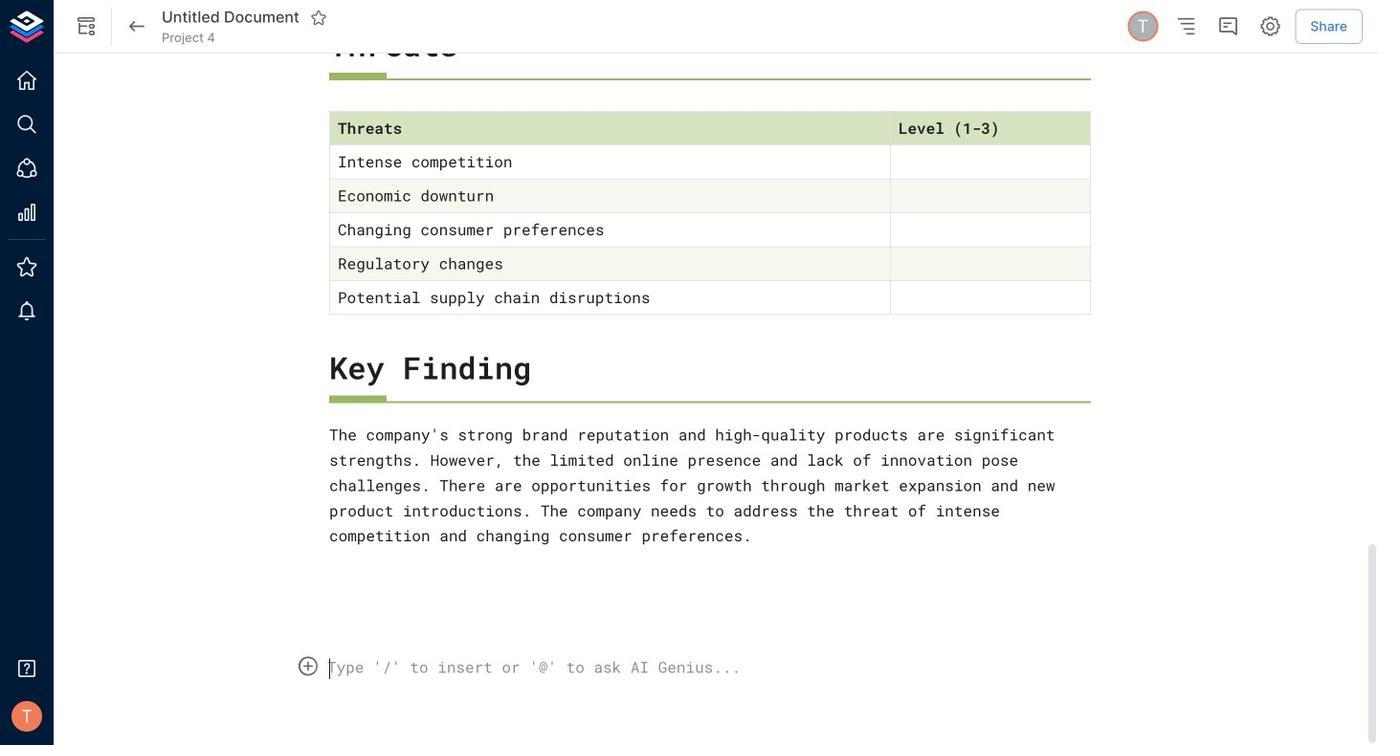 Task type: vqa. For each thing, say whether or not it's contained in the screenshot.
Settings IMAGE
yes



Task type: describe. For each thing, give the bounding box(es) containing it.
table of contents image
[[1175, 15, 1198, 38]]

go back image
[[125, 15, 148, 38]]

favorite image
[[310, 9, 327, 26]]



Task type: locate. For each thing, give the bounding box(es) containing it.
comments image
[[1217, 15, 1240, 38]]

show wiki image
[[75, 15, 98, 38]]

settings image
[[1259, 15, 1282, 38]]



